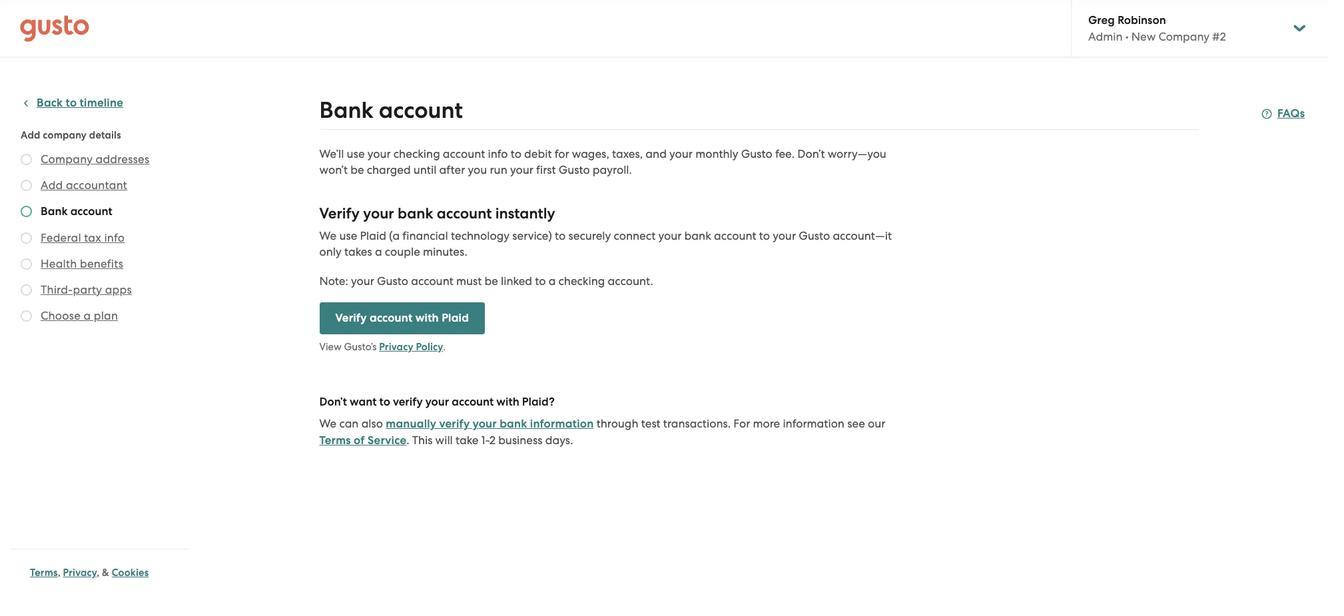 Task type: describe. For each thing, give the bounding box(es) containing it.
manually
[[386, 417, 436, 431]]

add accountant button
[[41, 177, 127, 193]]

0 horizontal spatial bank
[[398, 204, 433, 222]]

choose a plan button
[[41, 308, 118, 324]]

check image for add
[[21, 180, 32, 191]]

a inside verify your bank account instantly we use plaid (a financial technology service) to securely connect your bank account to your gusto account—it only takes a couple minutes.
[[375, 245, 382, 258]]

details
[[89, 129, 121, 141]]

test
[[641, 417, 661, 430]]

•
[[1125, 30, 1129, 43]]

our
[[868, 417, 885, 430]]

only
[[319, 245, 342, 258]]

bank inside bank account list
[[41, 204, 68, 218]]

faqs button
[[1262, 106, 1305, 122]]

2 horizontal spatial bank
[[684, 229, 711, 242]]

transactions.
[[663, 417, 731, 430]]

company
[[43, 129, 87, 141]]

greg
[[1088, 13, 1115, 27]]

1 horizontal spatial bank
[[319, 97, 373, 124]]

1 , from the left
[[58, 567, 60, 579]]

2
[[489, 434, 496, 447]]

will
[[435, 434, 453, 447]]

health
[[41, 257, 77, 270]]

couple
[[385, 245, 420, 258]]

policy
[[416, 341, 443, 353]]

fee.
[[775, 147, 795, 161]]

gusto down couple
[[377, 274, 408, 288]]

use inside we'll use your checking account info to debit for wages, taxes, and your monthly gusto fee. don't worry—you won't be charged until after you run your first gusto payroll.
[[347, 147, 365, 161]]

bank account list
[[21, 151, 185, 326]]

0 horizontal spatial don't
[[319, 395, 347, 409]]

privacy policy link
[[379, 341, 443, 353]]

timeline
[[80, 96, 123, 110]]

account.
[[608, 274, 653, 288]]

technology
[[451, 229, 510, 242]]

federal tax info
[[41, 231, 125, 244]]

you
[[468, 163, 487, 177]]

1 information from the left
[[530, 417, 594, 431]]

1 check image from the top
[[21, 206, 32, 217]]

company inside button
[[41, 153, 93, 166]]

info inside button
[[104, 231, 125, 244]]

choose a plan
[[41, 309, 118, 322]]

this
[[412, 434, 433, 447]]

plan
[[94, 309, 118, 322]]

note: your gusto account must be linked to a checking account.
[[319, 274, 653, 288]]

with inside verify account with plaid button
[[415, 311, 439, 325]]

a inside "button"
[[84, 309, 91, 322]]

gusto inside verify your bank account instantly we use plaid (a financial technology service) to securely connect your bank account to your gusto account—it only takes a couple minutes.
[[799, 229, 830, 242]]

privacy for ,
[[63, 567, 97, 579]]

choose
[[41, 309, 81, 322]]

federal tax info button
[[41, 230, 125, 246]]

we inside the we can also manually verify your bank information through test transactions. for more information see our terms of service . this will take 1-2 business days.
[[319, 417, 337, 430]]

health benefits
[[41, 257, 123, 270]]

account inside we'll use your checking account info to debit for wages, taxes, and your monthly gusto fee. don't worry—you won't be charged until after you run your first gusto payroll.
[[443, 147, 485, 161]]

greg robinson admin • new company #2
[[1088, 13, 1226, 43]]

terms , privacy , & cookies
[[30, 567, 149, 579]]

1 horizontal spatial with
[[496, 395, 519, 409]]

and
[[646, 147, 667, 161]]

must
[[456, 274, 482, 288]]

for
[[555, 147, 569, 161]]

addresses
[[96, 153, 149, 166]]

verify inside the we can also manually verify your bank information through test transactions. for more information see our terms of service . this will take 1-2 business days.
[[439, 417, 470, 431]]

account inside bank account list
[[70, 204, 112, 218]]

view gusto's privacy policy .
[[319, 341, 446, 353]]

until
[[413, 163, 437, 177]]

cookies button
[[112, 565, 149, 581]]

back
[[37, 96, 63, 110]]

(a
[[389, 229, 400, 242]]

verify account with plaid
[[335, 311, 469, 325]]

run
[[490, 163, 507, 177]]

cookies
[[112, 567, 149, 579]]

robinson
[[1118, 13, 1166, 27]]

terms link
[[30, 567, 58, 579]]

new
[[1132, 30, 1156, 43]]

1 horizontal spatial be
[[485, 274, 498, 288]]

instantly
[[495, 204, 555, 222]]

also
[[361, 417, 383, 430]]

first
[[536, 163, 556, 177]]

linked
[[501, 274, 532, 288]]

gusto left the "fee."
[[741, 147, 772, 161]]

we'll use your checking account info to debit for wages, taxes, and your monthly gusto fee. don't worry—you won't be charged until after you run your first gusto payroll.
[[319, 147, 886, 177]]

company inside greg robinson admin • new company #2
[[1159, 30, 1210, 43]]

debit
[[524, 147, 552, 161]]

#2
[[1212, 30, 1226, 43]]

bank inside the we can also manually verify your bank information through test transactions. for more information see our terms of service . this will take 1-2 business days.
[[500, 417, 527, 431]]

business
[[498, 434, 543, 447]]

info inside we'll use your checking account info to debit for wages, taxes, and your monthly gusto fee. don't worry—you won't be charged until after you run your first gusto payroll.
[[488, 147, 508, 161]]

view
[[319, 341, 342, 353]]

we'll
[[319, 147, 344, 161]]

service
[[368, 434, 406, 448]]

be inside we'll use your checking account info to debit for wages, taxes, and your monthly gusto fee. don't worry—you won't be charged until after you run your first gusto payroll.
[[350, 163, 364, 177]]

home image
[[20, 15, 89, 42]]



Task type: vqa. For each thing, say whether or not it's contained in the screenshot.
worry—you
yes



Task type: locate. For each thing, give the bounding box(es) containing it.
bank right connect
[[684, 229, 711, 242]]

verify up will
[[439, 417, 470, 431]]

checking
[[394, 147, 440, 161], [559, 274, 605, 288]]

1 horizontal spatial terms
[[319, 434, 351, 448]]

info right tax
[[104, 231, 125, 244]]

check image left health
[[21, 258, 32, 270]]

0 horizontal spatial terms
[[30, 567, 58, 579]]

to
[[66, 96, 77, 110], [511, 147, 521, 161], [555, 229, 566, 242], [759, 229, 770, 242], [535, 274, 546, 288], [379, 395, 390, 409]]

1 vertical spatial we
[[319, 417, 337, 430]]

1 vertical spatial with
[[496, 395, 519, 409]]

we left 'can'
[[319, 417, 337, 430]]

note:
[[319, 274, 348, 288]]

1 horizontal spatial add
[[41, 179, 63, 192]]

1-
[[481, 434, 489, 447]]

0 vertical spatial plaid
[[360, 229, 386, 242]]

0 vertical spatial bank
[[398, 204, 433, 222]]

verify account with plaid button
[[319, 302, 485, 334]]

0 horizontal spatial bank
[[41, 204, 68, 218]]

bank account up charged
[[319, 97, 463, 124]]

. down verify account with plaid button
[[443, 341, 446, 353]]

0 horizontal spatial verify
[[393, 395, 423, 409]]

0 vertical spatial bank
[[319, 97, 373, 124]]

0 horizontal spatial information
[[530, 417, 594, 431]]

manually verify your bank information button
[[386, 416, 594, 432]]

0 horizontal spatial be
[[350, 163, 364, 177]]

1 horizontal spatial .
[[443, 341, 446, 353]]

federal
[[41, 231, 81, 244]]

checking inside we'll use your checking account info to debit for wages, taxes, and your monthly gusto fee. don't worry—you won't be charged until after you run your first gusto payroll.
[[394, 147, 440, 161]]

1 horizontal spatial company
[[1159, 30, 1210, 43]]

bank
[[319, 97, 373, 124], [41, 204, 68, 218]]

0 vertical spatial info
[[488, 147, 508, 161]]

check image
[[21, 154, 32, 165], [21, 180, 32, 191], [21, 232, 32, 244], [21, 258, 32, 270]]

bank account up federal tax info
[[41, 204, 112, 218]]

takes
[[344, 245, 372, 258]]

0 vertical spatial with
[[415, 311, 439, 325]]

apps
[[105, 283, 132, 296]]

add company details
[[21, 129, 121, 141]]

plaid inside verify your bank account instantly we use plaid (a financial technology service) to securely connect your bank account to your gusto account—it only takes a couple minutes.
[[360, 229, 386, 242]]

1 horizontal spatial information
[[783, 417, 845, 430]]

health benefits button
[[41, 256, 123, 272]]

1 vertical spatial use
[[339, 229, 357, 242]]

1 horizontal spatial a
[[375, 245, 382, 258]]

privacy
[[379, 341, 413, 353], [63, 567, 97, 579]]

1 vertical spatial check image
[[21, 284, 32, 296]]

0 horizontal spatial .
[[406, 434, 409, 447]]

1 horizontal spatial bank account
[[319, 97, 463, 124]]

a right takes
[[375, 245, 382, 258]]

party
[[73, 283, 102, 296]]

verify up only
[[319, 204, 360, 222]]

plaid left (a
[[360, 229, 386, 242]]

gusto left account—it
[[799, 229, 830, 242]]

verify
[[393, 395, 423, 409], [439, 417, 470, 431]]

we inside verify your bank account instantly we use plaid (a financial technology service) to securely connect your bank account to your gusto account—it only takes a couple minutes.
[[319, 229, 337, 242]]

to inside we'll use your checking account info to debit for wages, taxes, and your monthly gusto fee. don't worry—you won't be charged until after you run your first gusto payroll.
[[511, 147, 521, 161]]

2 check image from the top
[[21, 180, 32, 191]]

back to timeline
[[37, 96, 123, 110]]

2 vertical spatial check image
[[21, 310, 32, 322]]

plaid up policy
[[442, 311, 469, 325]]

0 vertical spatial .
[[443, 341, 446, 353]]

minutes.
[[423, 245, 467, 258]]

gusto's
[[344, 341, 377, 353]]

0 vertical spatial checking
[[394, 147, 440, 161]]

be right won't
[[350, 163, 364, 177]]

after
[[439, 163, 465, 177]]

wages,
[[572, 147, 609, 161]]

0 horizontal spatial info
[[104, 231, 125, 244]]

plaid
[[360, 229, 386, 242], [442, 311, 469, 325]]

worry—you
[[828, 147, 886, 161]]

plaid inside button
[[442, 311, 469, 325]]

0 horizontal spatial plaid
[[360, 229, 386, 242]]

0 vertical spatial we
[[319, 229, 337, 242]]

1 vertical spatial bank
[[684, 229, 711, 242]]

privacy for policy
[[379, 341, 413, 353]]

check image for choose
[[21, 310, 32, 322]]

with up manually verify your bank information button
[[496, 395, 519, 409]]

check image for third-
[[21, 284, 32, 296]]

taxes,
[[612, 147, 643, 161]]

take
[[456, 434, 479, 447]]

1 vertical spatial privacy
[[63, 567, 97, 579]]

2 information from the left
[[783, 417, 845, 430]]

0 vertical spatial company
[[1159, 30, 1210, 43]]

0 vertical spatial verify
[[393, 395, 423, 409]]

bank up we'll
[[319, 97, 373, 124]]

company addresses button
[[41, 151, 149, 167]]

company down company
[[41, 153, 93, 166]]

check image for health
[[21, 258, 32, 270]]

0 vertical spatial be
[[350, 163, 364, 177]]

information up days.
[[530, 417, 594, 431]]

add accountant
[[41, 179, 127, 192]]

verify inside verify your bank account instantly we use plaid (a financial technology service) to securely connect your bank account to your gusto account—it only takes a couple minutes.
[[319, 204, 360, 222]]

don't right the "fee."
[[797, 147, 825, 161]]

check image for company
[[21, 154, 32, 165]]

2 check image from the top
[[21, 284, 32, 296]]

info up 'run'
[[488, 147, 508, 161]]

your
[[368, 147, 391, 161], [669, 147, 693, 161], [510, 163, 533, 177], [363, 204, 394, 222], [658, 229, 682, 242], [773, 229, 796, 242], [351, 274, 374, 288], [425, 395, 449, 409], [473, 417, 497, 431]]

add left company
[[21, 129, 40, 141]]

0 horizontal spatial checking
[[394, 147, 440, 161]]

1 vertical spatial .
[[406, 434, 409, 447]]

a right linked in the top of the page
[[549, 274, 556, 288]]

accountant
[[66, 179, 127, 192]]

0 vertical spatial terms
[[319, 434, 351, 448]]

1 vertical spatial info
[[104, 231, 125, 244]]

0 vertical spatial a
[[375, 245, 382, 258]]

verify for account
[[335, 311, 367, 325]]

1 horizontal spatial don't
[[797, 147, 825, 161]]

4 check image from the top
[[21, 258, 32, 270]]

don't want to verify your account with plaid?
[[319, 395, 555, 409]]

third-
[[41, 283, 73, 296]]

. inside the we can also manually verify your bank information through test transactions. for more information see our terms of service . this will take 1-2 business days.
[[406, 434, 409, 447]]

1 horizontal spatial privacy
[[379, 341, 413, 353]]

we can also manually verify your bank information through test transactions. for more information see our terms of service . this will take 1-2 business days.
[[319, 417, 885, 448]]

third-party apps
[[41, 283, 132, 296]]

2 horizontal spatial a
[[549, 274, 556, 288]]

use up takes
[[339, 229, 357, 242]]

2 vertical spatial bank
[[500, 417, 527, 431]]

0 horizontal spatial with
[[415, 311, 439, 325]]

tax
[[84, 231, 101, 244]]

terms down 'can'
[[319, 434, 351, 448]]

1 horizontal spatial bank
[[500, 417, 527, 431]]

we up only
[[319, 229, 337, 242]]

financial
[[402, 229, 448, 242]]

with up policy
[[415, 311, 439, 325]]

bank up "federal"
[[41, 204, 68, 218]]

0 vertical spatial add
[[21, 129, 40, 141]]

verify your bank account instantly we use plaid (a financial technology service) to securely connect your bank account to your gusto account—it only takes a couple minutes.
[[319, 204, 892, 258]]

see
[[847, 417, 865, 430]]

0 vertical spatial verify
[[319, 204, 360, 222]]

check image left "federal"
[[21, 232, 32, 244]]

0 vertical spatial privacy
[[379, 341, 413, 353]]

0 horizontal spatial ,
[[58, 567, 60, 579]]

to inside button
[[66, 96, 77, 110]]

through
[[597, 417, 638, 430]]

0 vertical spatial bank account
[[319, 97, 463, 124]]

of
[[354, 434, 365, 448]]

bank account
[[319, 97, 463, 124], [41, 204, 112, 218]]

verify up gusto's
[[335, 311, 367, 325]]

gusto down for at left
[[559, 163, 590, 177]]

1 horizontal spatial verify
[[439, 417, 470, 431]]

0 vertical spatial use
[[347, 147, 365, 161]]

1 horizontal spatial plaid
[[442, 311, 469, 325]]

company addresses
[[41, 153, 149, 166]]

1 horizontal spatial checking
[[559, 274, 605, 288]]

verify
[[319, 204, 360, 222], [335, 311, 367, 325]]

be
[[350, 163, 364, 177], [485, 274, 498, 288]]

don't inside we'll use your checking account info to debit for wages, taxes, and your monthly gusto fee. don't worry—you won't be charged until after you run your first gusto payroll.
[[797, 147, 825, 161]]

3 check image from the top
[[21, 232, 32, 244]]

1 vertical spatial verify
[[335, 311, 367, 325]]

don't
[[797, 147, 825, 161], [319, 395, 347, 409]]

a left plan
[[84, 309, 91, 322]]

0 horizontal spatial privacy
[[63, 567, 97, 579]]

2 vertical spatial a
[[84, 309, 91, 322]]

1 vertical spatial verify
[[439, 417, 470, 431]]

1 we from the top
[[319, 229, 337, 242]]

use
[[347, 147, 365, 161], [339, 229, 357, 242]]

securely
[[569, 229, 611, 242]]

verify for your
[[319, 204, 360, 222]]

0 horizontal spatial bank account
[[41, 204, 112, 218]]

1 vertical spatial plaid
[[442, 311, 469, 325]]

1 vertical spatial add
[[41, 179, 63, 192]]

check image
[[21, 206, 32, 217], [21, 284, 32, 296], [21, 310, 32, 322]]

1 vertical spatial be
[[485, 274, 498, 288]]

1 check image from the top
[[21, 154, 32, 165]]

1 vertical spatial checking
[[559, 274, 605, 288]]

connect
[[614, 229, 656, 242]]

check image left add accountant button
[[21, 180, 32, 191]]

use inside verify your bank account instantly we use plaid (a financial technology service) to securely connect your bank account to your gusto account—it only takes a couple minutes.
[[339, 229, 357, 242]]

checking down securely
[[559, 274, 605, 288]]

charged
[[367, 163, 411, 177]]

we
[[319, 229, 337, 242], [319, 417, 337, 430]]

terms of service link
[[319, 434, 406, 448]]

bank account inside list
[[41, 204, 112, 218]]

privacy link
[[63, 567, 97, 579]]

1 vertical spatial company
[[41, 153, 93, 166]]

admin
[[1088, 30, 1123, 43]]

2 we from the top
[[319, 417, 337, 430]]

1 horizontal spatial ,
[[97, 567, 99, 579]]

privacy down verify account with plaid button
[[379, 341, 413, 353]]

check image for federal
[[21, 232, 32, 244]]

0 horizontal spatial add
[[21, 129, 40, 141]]

0 vertical spatial check image
[[21, 206, 32, 217]]

company left #2
[[1159, 30, 1210, 43]]

,
[[58, 567, 60, 579], [97, 567, 99, 579]]

add for add accountant
[[41, 179, 63, 192]]

terms inside the we can also manually verify your bank information through test transactions. for more information see our terms of service . this will take 1-2 business days.
[[319, 434, 351, 448]]

more
[[753, 417, 780, 430]]

3 check image from the top
[[21, 310, 32, 322]]

, left the &
[[97, 567, 99, 579]]

information
[[530, 417, 594, 431], [783, 417, 845, 430]]

service)
[[512, 229, 552, 242]]

add
[[21, 129, 40, 141], [41, 179, 63, 192]]

account
[[379, 97, 463, 124], [443, 147, 485, 161], [70, 204, 112, 218], [437, 204, 492, 222], [714, 229, 756, 242], [411, 274, 453, 288], [370, 311, 413, 325], [452, 395, 494, 409]]

1 vertical spatial bank
[[41, 204, 68, 218]]

0 vertical spatial don't
[[797, 147, 825, 161]]

bank up the financial
[[398, 204, 433, 222]]

verify inside button
[[335, 311, 367, 325]]

be right must
[[485, 274, 498, 288]]

info
[[488, 147, 508, 161], [104, 231, 125, 244]]

checking up until
[[394, 147, 440, 161]]

&
[[102, 567, 109, 579]]

, left privacy "link"
[[58, 567, 60, 579]]

1 vertical spatial don't
[[319, 395, 347, 409]]

privacy left the &
[[63, 567, 97, 579]]

account inside verify account with plaid button
[[370, 311, 413, 325]]

2 , from the left
[[97, 567, 99, 579]]

account—it
[[833, 229, 892, 242]]

verify up manually
[[393, 395, 423, 409]]

plaid?
[[522, 395, 555, 409]]

don't up 'can'
[[319, 395, 347, 409]]

monthly
[[695, 147, 738, 161]]

add for add company details
[[21, 129, 40, 141]]

terms left privacy "link"
[[30, 567, 58, 579]]

1 vertical spatial terms
[[30, 567, 58, 579]]

1 vertical spatial bank account
[[41, 204, 112, 218]]

benefits
[[80, 257, 123, 270]]

third-party apps button
[[41, 282, 132, 298]]

1 horizontal spatial info
[[488, 147, 508, 161]]

use right we'll
[[347, 147, 365, 161]]

bank up "business"
[[500, 417, 527, 431]]

check image down add company details
[[21, 154, 32, 165]]

faqs
[[1278, 107, 1305, 121]]

add inside button
[[41, 179, 63, 192]]

back to timeline button
[[21, 95, 123, 111]]

add left accountant
[[41, 179, 63, 192]]

won't
[[319, 163, 348, 177]]

0 horizontal spatial company
[[41, 153, 93, 166]]

.
[[443, 341, 446, 353], [406, 434, 409, 447]]

0 horizontal spatial a
[[84, 309, 91, 322]]

with
[[415, 311, 439, 325], [496, 395, 519, 409]]

1 vertical spatial a
[[549, 274, 556, 288]]

your inside the we can also manually verify your bank information through test transactions. for more information see our terms of service . this will take 1-2 business days.
[[473, 417, 497, 431]]

. left this
[[406, 434, 409, 447]]

a
[[375, 245, 382, 258], [549, 274, 556, 288], [84, 309, 91, 322]]

information left see
[[783, 417, 845, 430]]



